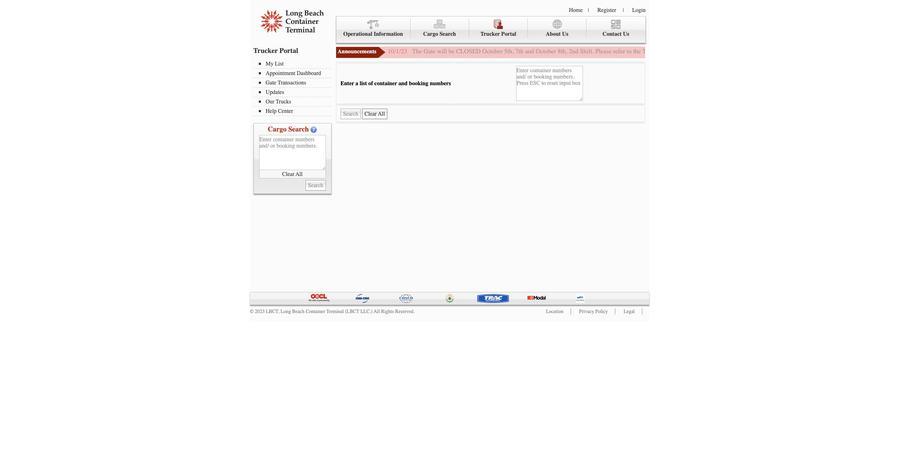 Task type: locate. For each thing, give the bounding box(es) containing it.
0 horizontal spatial search
[[288, 125, 309, 133]]

contact
[[603, 31, 622, 37]]

cargo search link
[[410, 18, 469, 38]]

2 the from the left
[[782, 47, 790, 55]]

1 horizontal spatial gate
[[424, 47, 436, 55]]

0 horizontal spatial trucker
[[253, 47, 278, 55]]

login link
[[632, 7, 646, 13]]

portal
[[501, 31, 516, 37], [279, 47, 298, 55]]

us right 'contact'
[[623, 31, 629, 37]]

container
[[374, 80, 397, 87]]

menu bar containing operational information
[[336, 16, 646, 43]]

and
[[525, 47, 534, 55], [398, 80, 408, 87]]

trucker up closed
[[480, 31, 500, 37]]

hours
[[672, 47, 688, 55]]

1 vertical spatial cargo search
[[268, 125, 309, 133]]

terminal
[[326, 309, 344, 315]]

long
[[281, 309, 291, 315]]

and left booking
[[398, 80, 408, 87]]

appointment
[[266, 70, 295, 77]]

enter a list of container and booking numbers
[[340, 80, 451, 87]]

operational information link
[[336, 18, 410, 38]]

home link
[[569, 7, 583, 13]]

my list link
[[259, 61, 331, 67]]

location
[[546, 309, 563, 315]]

None button
[[362, 109, 387, 119]]

0 horizontal spatial and
[[398, 80, 408, 87]]

trucker
[[480, 31, 500, 37], [253, 47, 278, 55]]

1 | from the left
[[588, 7, 589, 13]]

menu bar
[[336, 16, 646, 43], [253, 60, 334, 116]]

0 vertical spatial trucker
[[480, 31, 500, 37]]

1 vertical spatial search
[[288, 125, 309, 133]]

search down help center link
[[288, 125, 309, 133]]

of
[[368, 80, 373, 87]]

about us link
[[528, 18, 587, 38]]

the right to at the top right of the page
[[633, 47, 641, 55]]

all right llc.)
[[374, 309, 380, 315]]

transactions
[[278, 80, 306, 86]]

cargo search
[[423, 31, 456, 37], [268, 125, 309, 133]]

about
[[546, 31, 561, 37]]

0 horizontal spatial |
[[588, 7, 589, 13]]

cargo down help
[[268, 125, 287, 133]]

announcements
[[338, 48, 376, 55]]

refer
[[613, 47, 625, 55]]

0 horizontal spatial all
[[296, 171, 303, 178]]

privacy policy link
[[579, 309, 608, 315]]

the left 'week.'
[[782, 47, 790, 55]]

0 vertical spatial trucker portal
[[480, 31, 516, 37]]

0 vertical spatial portal
[[501, 31, 516, 37]]

gate
[[424, 47, 436, 55], [659, 47, 671, 55], [266, 80, 276, 86]]

1 horizontal spatial and
[[525, 47, 534, 55]]

contact us link
[[587, 18, 645, 38]]

all inside clear all button
[[296, 171, 303, 178]]

trucker portal up 5th,
[[480, 31, 516, 37]]

2 us from the left
[[623, 31, 629, 37]]

policy
[[595, 309, 608, 315]]

1 horizontal spatial october
[[536, 47, 556, 55]]

0 vertical spatial all
[[296, 171, 303, 178]]

cargo search down center
[[268, 125, 309, 133]]

cargo
[[423, 31, 438, 37], [268, 125, 287, 133]]

location link
[[546, 309, 563, 315]]

0 horizontal spatial gate
[[266, 80, 276, 86]]

None submit
[[340, 109, 361, 119], [306, 181, 326, 191], [340, 109, 361, 119], [306, 181, 326, 191]]

for right page
[[715, 47, 722, 55]]

0 horizontal spatial cargo search
[[268, 125, 309, 133]]

us inside 'link'
[[623, 31, 629, 37]]

gate inside my list appointment dashboard gate transactions updates our trucks help center
[[266, 80, 276, 86]]

0 vertical spatial and
[[525, 47, 534, 55]]

0 horizontal spatial us
[[562, 31, 568, 37]]

all
[[296, 171, 303, 178], [374, 309, 380, 315]]

and right 7th
[[525, 47, 534, 55]]

8th,
[[558, 47, 567, 55]]

a
[[356, 80, 358, 87]]

cargo search up 'will'
[[423, 31, 456, 37]]

1 vertical spatial and
[[398, 80, 408, 87]]

2 for from the left
[[773, 47, 780, 55]]

help center link
[[259, 108, 331, 114]]

0 horizontal spatial trucker portal
[[253, 47, 298, 55]]

october
[[482, 47, 503, 55], [536, 47, 556, 55]]

1 vertical spatial all
[[374, 309, 380, 315]]

trucks
[[276, 99, 291, 105]]

cargo up 'will'
[[423, 31, 438, 37]]

| left 'login' link
[[623, 7, 624, 13]]

be
[[449, 47, 454, 55]]

us for contact us
[[623, 31, 629, 37]]

beach
[[292, 309, 304, 315]]

1 vertical spatial menu bar
[[253, 60, 334, 116]]

legal
[[624, 309, 635, 315]]

week.
[[791, 47, 806, 55]]

clear all
[[282, 171, 303, 178]]

1 october from the left
[[482, 47, 503, 55]]

for right details
[[773, 47, 780, 55]]

will
[[437, 47, 447, 55]]

2023
[[255, 309, 265, 315]]

october left 5th,
[[482, 47, 503, 55]]

all right clear
[[296, 171, 303, 178]]

trucker portal link
[[469, 18, 528, 38]]

|
[[588, 7, 589, 13], [623, 7, 624, 13]]

clear
[[282, 171, 294, 178]]

portal up my list 'link'
[[279, 47, 298, 55]]

1 horizontal spatial menu bar
[[336, 16, 646, 43]]

trucker portal up list
[[253, 47, 298, 55]]

0 horizontal spatial the
[[633, 47, 641, 55]]

1 horizontal spatial trucker portal
[[480, 31, 516, 37]]

rights
[[381, 309, 394, 315]]

container
[[306, 309, 325, 315]]

| right home at the right top of the page
[[588, 7, 589, 13]]

trucker up "my"
[[253, 47, 278, 55]]

0 horizontal spatial october
[[482, 47, 503, 55]]

for
[[715, 47, 722, 55], [773, 47, 780, 55]]

trucker inside menu bar
[[480, 31, 500, 37]]

register
[[597, 7, 616, 13]]

0 vertical spatial cargo
[[423, 31, 438, 37]]

0 horizontal spatial cargo
[[268, 125, 287, 133]]

1 horizontal spatial all
[[374, 309, 380, 315]]

1 horizontal spatial for
[[773, 47, 780, 55]]

menu bar containing my list
[[253, 60, 334, 116]]

0 horizontal spatial menu bar
[[253, 60, 334, 116]]

further
[[724, 47, 741, 55]]

0 horizontal spatial for
[[715, 47, 722, 55]]

portal up 5th,
[[501, 31, 516, 37]]

lbct,
[[266, 309, 279, 315]]

gate right truck
[[659, 47, 671, 55]]

©
[[250, 309, 254, 315]]

updates link
[[259, 89, 331, 96]]

search up be
[[440, 31, 456, 37]]

1 horizontal spatial |
[[623, 7, 624, 13]]

gate up the updates
[[266, 80, 276, 86]]

1 horizontal spatial the
[[782, 47, 790, 55]]

dashboard
[[297, 70, 321, 77]]

shift.
[[580, 47, 594, 55]]

1 horizontal spatial cargo search
[[423, 31, 456, 37]]

1 horizontal spatial cargo
[[423, 31, 438, 37]]

1 horizontal spatial us
[[623, 31, 629, 37]]

search
[[440, 31, 456, 37], [288, 125, 309, 133]]

1 horizontal spatial trucker
[[480, 31, 500, 37]]

trucker portal
[[480, 31, 516, 37], [253, 47, 298, 55]]

october left 8th,
[[536, 47, 556, 55]]

contact us
[[603, 31, 629, 37]]

1 vertical spatial portal
[[279, 47, 298, 55]]

web
[[689, 47, 700, 55]]

1 us from the left
[[562, 31, 568, 37]]

0 vertical spatial menu bar
[[336, 16, 646, 43]]

us right about
[[562, 31, 568, 37]]

gate right the
[[424, 47, 436, 55]]

closed
[[456, 47, 481, 55]]

0 vertical spatial search
[[440, 31, 456, 37]]



Task type: describe. For each thing, give the bounding box(es) containing it.
2 horizontal spatial gate
[[659, 47, 671, 55]]

about us
[[546, 31, 568, 37]]

1 for from the left
[[715, 47, 722, 55]]

gate
[[743, 47, 753, 55]]

register link
[[597, 7, 616, 13]]

truck
[[642, 47, 657, 55]]

1 vertical spatial trucker portal
[[253, 47, 298, 55]]

the
[[412, 47, 422, 55]]

(lbct
[[345, 309, 359, 315]]

our
[[266, 99, 274, 105]]

help
[[266, 108, 277, 114]]

list
[[275, 61, 284, 67]]

1 vertical spatial trucker
[[253, 47, 278, 55]]

1 horizontal spatial portal
[[501, 31, 516, 37]]

2 october from the left
[[536, 47, 556, 55]]

gate transactions link
[[259, 80, 331, 86]]

5th,
[[504, 47, 514, 55]]

updates
[[266, 89, 284, 96]]

login
[[632, 7, 646, 13]]

details
[[755, 47, 771, 55]]

reserved.
[[395, 309, 415, 315]]

cargo inside menu bar
[[423, 31, 438, 37]]

Enter container numbers and/ or booking numbers. Press ESC to reset input box text field
[[516, 66, 583, 101]]

© 2023 lbct, long beach container terminal (lbct llc.) all rights reserved.
[[250, 309, 415, 315]]

10/1/23 the gate will be closed october 5th, 7th and october 8th, 2nd shift. please refer to the truck gate hours web page for further gate details for the week.
[[388, 47, 806, 55]]

my list appointment dashboard gate transactions updates our trucks help center
[[266, 61, 321, 114]]

our trucks link
[[259, 99, 331, 105]]

1 the from the left
[[633, 47, 641, 55]]

7th
[[515, 47, 523, 55]]

booking
[[409, 80, 428, 87]]

legal link
[[624, 309, 635, 315]]

numbers
[[430, 80, 451, 87]]

list
[[360, 80, 367, 87]]

please
[[595, 47, 612, 55]]

enter
[[340, 80, 354, 87]]

1 horizontal spatial search
[[440, 31, 456, 37]]

llc.)
[[360, 309, 373, 315]]

10/1/23
[[388, 47, 407, 55]]

operational
[[343, 31, 372, 37]]

0 vertical spatial cargo search
[[423, 31, 456, 37]]

center
[[278, 108, 293, 114]]

us for about us
[[562, 31, 568, 37]]

trucker portal inside menu bar
[[480, 31, 516, 37]]

information
[[374, 31, 403, 37]]

home
[[569, 7, 583, 13]]

operational information
[[343, 31, 403, 37]]

to
[[627, 47, 632, 55]]

privacy
[[579, 309, 594, 315]]

2 | from the left
[[623, 7, 624, 13]]

page
[[701, 47, 713, 55]]

1 vertical spatial cargo
[[268, 125, 287, 133]]

2nd
[[569, 47, 578, 55]]

0 horizontal spatial portal
[[279, 47, 298, 55]]

appointment dashboard link
[[259, 70, 331, 77]]

clear all button
[[259, 170, 326, 179]]

privacy policy
[[579, 309, 608, 315]]

my
[[266, 61, 273, 67]]

Enter container numbers and/ or booking numbers.  text field
[[259, 135, 326, 170]]



Task type: vqa. For each thing, say whether or not it's contained in the screenshot.
About Us
yes



